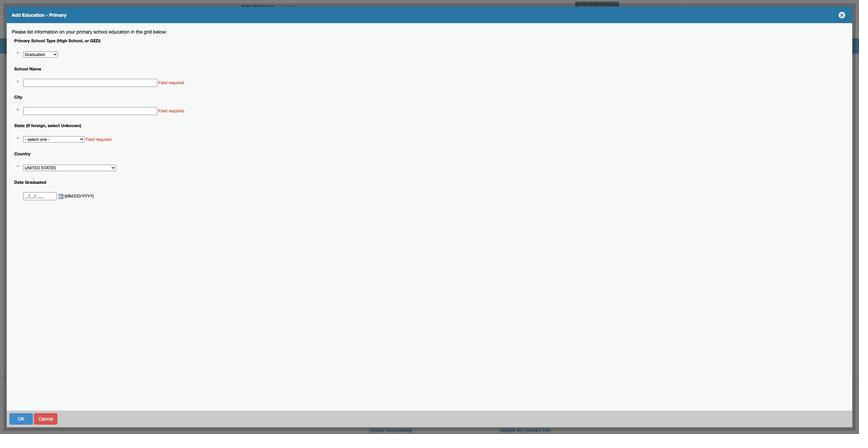 Task type: describe. For each thing, give the bounding box(es) containing it.
close window image
[[837, 10, 848, 20]]

illinois department of financial and professional regulation image
[[238, 15, 391, 37]]



Task type: vqa. For each thing, say whether or not it's contained in the screenshot.
"Delete This Row" icon
no



Task type: locate. For each thing, give the bounding box(es) containing it.
None button
[[9, 413, 33, 425], [34, 413, 58, 425], [141, 413, 168, 425], [169, 413, 188, 425], [803, 413, 845, 425], [9, 413, 33, 425], [34, 413, 58, 425], [141, 413, 168, 425], [169, 413, 188, 425], [803, 413, 845, 425]]

close window image
[[837, 10, 848, 20]]

shopping cart image
[[580, 5, 583, 9]]

None text field
[[23, 192, 57, 200]]

None image field
[[57, 194, 63, 199]]

None text field
[[23, 79, 157, 87], [23, 107, 157, 115], [23, 79, 157, 87], [23, 107, 157, 115]]



